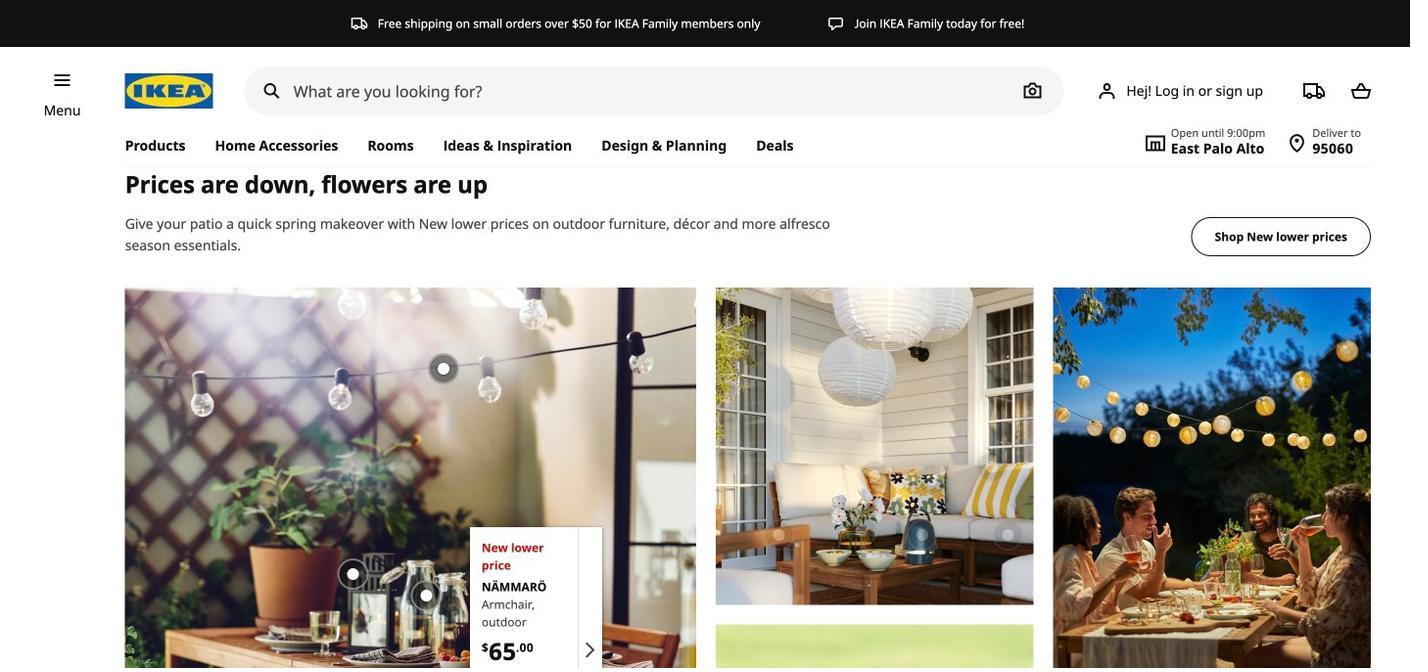 Task type: locate. For each thing, give the bounding box(es) containing it.
None search field
[[245, 67, 1064, 116]]

outdoor table image
[[716, 288, 1034, 606], [1053, 288, 1371, 669], [716, 625, 1034, 669]]



Task type: vqa. For each thing, say whether or not it's contained in the screenshot.
Products shown in image element
yes



Task type: describe. For each thing, give the bounding box(es) containing it.
Search by product text field
[[245, 67, 1064, 116]]

table seting image
[[125, 288, 696, 669]]

products shown in image element
[[470, 528, 602, 669]]

ikea logotype, go to start page image
[[125, 73, 213, 109]]



